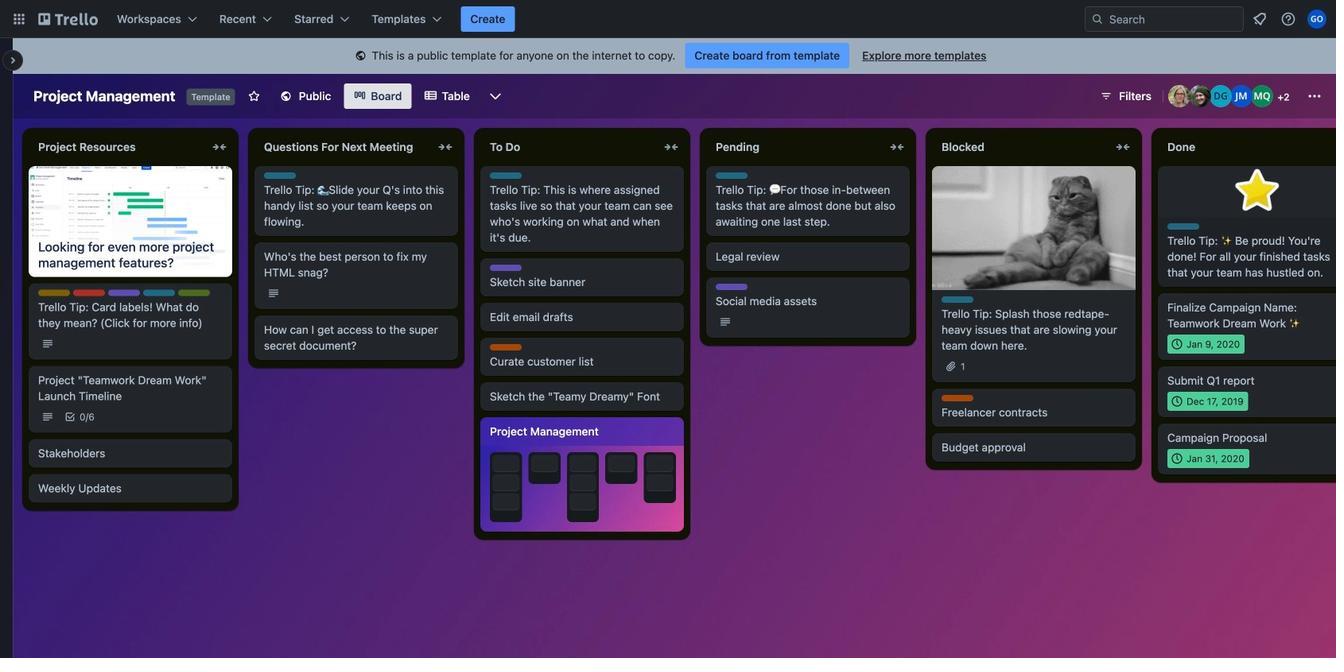Task type: vqa. For each thing, say whether or not it's contained in the screenshot.
Collapse list icon
yes



Task type: locate. For each thing, give the bounding box(es) containing it.
4 collapse list image from the left
[[1114, 138, 1133, 157]]

primary element
[[0, 0, 1336, 38]]

2 collapse list image from the left
[[662, 138, 681, 157]]

caity (caity) image
[[1189, 85, 1212, 107]]

None text field
[[29, 134, 207, 160], [255, 134, 433, 160], [706, 134, 885, 160], [29, 134, 207, 160], [255, 134, 433, 160], [706, 134, 885, 160]]

color: red, title: "priority" element
[[73, 290, 105, 296]]

None text field
[[480, 134, 659, 160], [932, 134, 1111, 160], [1158, 134, 1336, 160], [480, 134, 659, 160], [932, 134, 1111, 160], [1158, 134, 1336, 160]]

0 horizontal spatial color: orange, title: "one more step" element
[[490, 344, 522, 351]]

color: purple, title: "design team" element
[[490, 265, 522, 271], [716, 284, 748, 290], [108, 290, 140, 296]]

jordan mirchev (jordan_mirchev) image
[[1231, 85, 1253, 107]]

color: orange, title: "one more step" element
[[490, 344, 522, 351], [942, 395, 974, 402]]

Board name text field
[[25, 84, 183, 109]]

Search field
[[1104, 8, 1243, 30]]

sm image
[[353, 49, 369, 64]]

color: sky, title: "trello tip" element
[[264, 173, 296, 179], [490, 173, 522, 179], [716, 173, 748, 179], [1168, 224, 1200, 230], [143, 290, 175, 296], [942, 297, 974, 303]]

back to home image
[[38, 6, 98, 32]]

show menu image
[[1307, 88, 1323, 104]]

0 vertical spatial color: orange, title: "one more step" element
[[490, 344, 522, 351]]

1 horizontal spatial color: orange, title: "one more step" element
[[942, 395, 974, 402]]

collapse list image
[[436, 138, 455, 157], [662, 138, 681, 157], [888, 138, 907, 157], [1114, 138, 1133, 157]]

open information menu image
[[1281, 11, 1297, 27]]

1 vertical spatial color: orange, title: "one more step" element
[[942, 395, 974, 402]]



Task type: describe. For each thing, give the bounding box(es) containing it.
0 notifications image
[[1251, 10, 1270, 29]]

melody qiao (melodyqiao) image
[[1251, 85, 1274, 107]]

devan goldstein (devangoldstein2) image
[[1210, 85, 1232, 107]]

color: lime, title: "halp" element
[[178, 290, 210, 296]]

2 horizontal spatial color: purple, title: "design team" element
[[716, 284, 748, 290]]

1 horizontal spatial color: purple, title: "design team" element
[[490, 265, 522, 271]]

color: yellow, title: "copy request" element
[[38, 290, 70, 296]]

gary orlando (garyorlando) image
[[1308, 10, 1327, 29]]

search image
[[1091, 13, 1104, 25]]

star or unstar board image
[[248, 90, 261, 103]]

star image
[[1232, 166, 1283, 217]]

customize views image
[[488, 88, 503, 104]]

3 collapse list image from the left
[[888, 138, 907, 157]]

0 horizontal spatial color: purple, title: "design team" element
[[108, 290, 140, 296]]

1 collapse list image from the left
[[436, 138, 455, 157]]

andrea crawford (andreacrawford8) image
[[1169, 85, 1191, 107]]

collapse list image
[[210, 138, 229, 157]]



